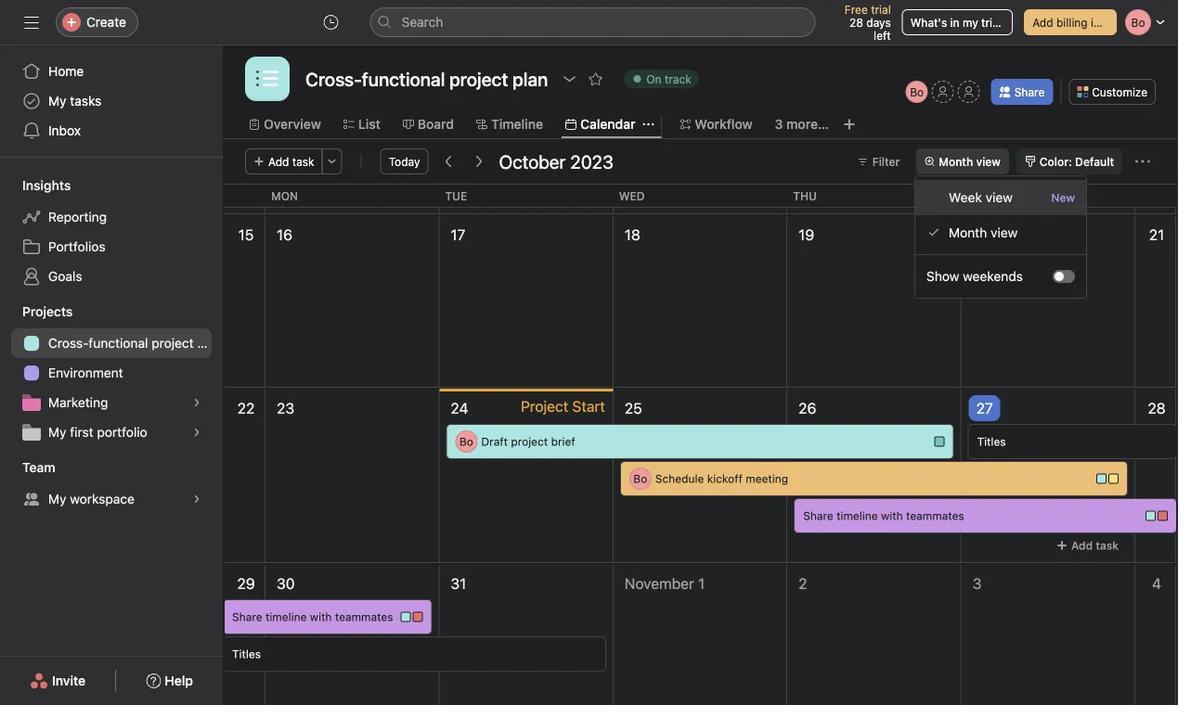 Task type: describe. For each thing, give the bounding box(es) containing it.
kickoff
[[707, 473, 743, 486]]

create button
[[56, 7, 138, 37]]

1 vertical spatial month view
[[949, 225, 1018, 240]]

goals link
[[11, 262, 212, 292]]

days
[[866, 16, 891, 29]]

17
[[451, 226, 465, 244]]

2
[[799, 575, 807, 593]]

environment link
[[11, 358, 212, 388]]

trial?
[[981, 16, 1007, 29]]

insights button
[[0, 176, 71, 195]]

board link
[[403, 114, 454, 135]]

start
[[572, 398, 605, 415]]

my workspace
[[48, 492, 135, 507]]

cross-functional project plan
[[48, 336, 223, 351]]

see details, marketing image
[[191, 397, 202, 408]]

today button
[[380, 149, 428, 175]]

timeline link
[[476, 114, 543, 135]]

calendar link
[[565, 114, 635, 135]]

create
[[86, 14, 126, 30]]

3 more… button
[[775, 114, 829, 135]]

show options image
[[562, 71, 577, 86]]

0 horizontal spatial timeline
[[265, 611, 307, 624]]

timeline
[[491, 117, 543, 132]]

add to starred image
[[588, 71, 603, 86]]

portfolios link
[[11, 232, 212, 262]]

add billing info
[[1032, 16, 1111, 29]]

trial
[[871, 3, 891, 16]]

workflow link
[[680, 114, 753, 135]]

week view
[[949, 190, 1013, 205]]

2023
[[570, 150, 614, 172]]

add task for the topmost add task button
[[268, 155, 314, 168]]

0 vertical spatial teammates
[[906, 510, 964, 523]]

my for my workspace
[[48, 492, 66, 507]]

filter button
[[849, 149, 908, 175]]

month view inside popup button
[[939, 155, 1001, 168]]

week
[[949, 190, 982, 205]]

more…
[[786, 117, 829, 132]]

add billing info button
[[1024, 9, 1117, 35]]

show
[[927, 269, 959, 284]]

search list box
[[370, 7, 816, 37]]

inbox
[[48, 123, 81, 138]]

1 horizontal spatial add task button
[[1048, 533, 1127, 559]]

track
[[665, 72, 691, 85]]

search
[[402, 14, 443, 30]]

on
[[646, 72, 662, 85]]

0 horizontal spatial project
[[152, 336, 194, 351]]

plan
[[197, 336, 223, 351]]

what's in my trial? button
[[902, 9, 1013, 35]]

insights element
[[0, 169, 223, 295]]

1 vertical spatial with
[[310, 611, 332, 624]]

hide sidebar image
[[24, 15, 39, 30]]

view inside popup button
[[976, 155, 1001, 168]]

bo inside button
[[910, 85, 924, 98]]

share inside button
[[1014, 85, 1045, 98]]

workflow
[[695, 117, 753, 132]]

27
[[976, 400, 993, 417]]

what's
[[910, 16, 947, 29]]

global element
[[0, 45, 223, 157]]

draft project brief
[[481, 435, 575, 448]]

1 horizontal spatial share
[[803, 510, 833, 523]]

history image
[[324, 15, 338, 30]]

today
[[389, 155, 420, 168]]

tab actions image
[[643, 119, 654, 130]]

my
[[963, 16, 978, 29]]

cross-functional project plan link
[[11, 329, 223, 358]]

more actions image
[[1135, 154, 1150, 169]]

19
[[799, 226, 814, 244]]

mon
[[271, 189, 298, 202]]

free trial 28 days left
[[845, 3, 891, 42]]

schedule
[[655, 473, 704, 486]]

my first portfolio link
[[11, 418, 212, 447]]

billing
[[1056, 16, 1088, 29]]

projects element
[[0, 295, 223, 451]]

reporting link
[[11, 202, 212, 232]]

1 horizontal spatial share timeline with teammates
[[803, 510, 964, 523]]

november
[[625, 575, 694, 593]]

left
[[874, 29, 891, 42]]

free
[[845, 3, 868, 16]]

22
[[237, 400, 255, 417]]

list
[[358, 117, 380, 132]]

next month image
[[471, 154, 486, 169]]

0 vertical spatial with
[[881, 510, 903, 523]]

my for my first portfolio
[[48, 425, 66, 440]]

board
[[418, 117, 454, 132]]

15
[[238, 226, 254, 244]]

tue
[[445, 189, 467, 202]]

0 vertical spatial titles
[[977, 435, 1006, 448]]

color: default button
[[1016, 149, 1122, 175]]

calendar
[[580, 117, 635, 132]]

24
[[451, 400, 468, 417]]

0 horizontal spatial titles
[[232, 648, 261, 661]]

brief
[[551, 435, 575, 448]]

october
[[499, 150, 566, 172]]

fri
[[967, 189, 984, 202]]

weekends
[[963, 269, 1023, 284]]

my first portfolio
[[48, 425, 147, 440]]

3 for 3 more…
[[775, 117, 783, 132]]

29
[[237, 575, 255, 593]]

team
[[22, 460, 55, 475]]

my tasks
[[48, 93, 102, 109]]

3 for 3
[[973, 575, 982, 593]]

31
[[451, 575, 466, 593]]

team button
[[0, 459, 55, 477]]

overview link
[[249, 114, 321, 135]]

reporting
[[48, 209, 107, 225]]

new
[[1051, 191, 1075, 204]]

help
[[165, 674, 193, 689]]



Task type: locate. For each thing, give the bounding box(es) containing it.
1 vertical spatial my
[[48, 425, 66, 440]]

18
[[625, 226, 640, 244]]

functional
[[89, 336, 148, 351]]

3 more…
[[775, 117, 829, 132]]

3 inside popup button
[[775, 117, 783, 132]]

view inside 'radio item'
[[986, 190, 1013, 205]]

overview
[[264, 117, 321, 132]]

month inside popup button
[[939, 155, 973, 168]]

0 vertical spatial project
[[152, 336, 194, 351]]

my inside teams element
[[48, 492, 66, 507]]

add for the right add task button
[[1071, 539, 1093, 552]]

on track button
[[616, 66, 707, 92]]

1 horizontal spatial bo
[[633, 473, 647, 486]]

1 vertical spatial timeline
[[265, 611, 307, 624]]

my down team
[[48, 492, 66, 507]]

more actions image
[[326, 156, 338, 167]]

portfolios
[[48, 239, 106, 254]]

see details, my first portfolio image
[[191, 427, 202, 438]]

21
[[1149, 226, 1164, 244]]

20
[[973, 226, 990, 244]]

0 vertical spatial share timeline with teammates
[[803, 510, 964, 523]]

my workspace link
[[11, 485, 212, 514]]

23
[[277, 400, 294, 417]]

see details, my workspace image
[[191, 494, 202, 505]]

1 horizontal spatial with
[[881, 510, 903, 523]]

my left first
[[48, 425, 66, 440]]

bo for schedule kickoff meeting
[[633, 473, 647, 486]]

1
[[698, 575, 705, 593]]

on track
[[646, 72, 691, 85]]

0 vertical spatial add task
[[268, 155, 314, 168]]

share timeline with teammates
[[803, 510, 964, 523], [232, 611, 393, 624]]

what's in my trial?
[[910, 16, 1007, 29]]

1 horizontal spatial timeline
[[837, 510, 878, 523]]

30
[[277, 575, 295, 593]]

2 vertical spatial view
[[991, 225, 1018, 240]]

1 horizontal spatial project
[[511, 435, 548, 448]]

month up week
[[939, 155, 973, 168]]

project
[[521, 398, 568, 415]]

task
[[292, 155, 314, 168], [1096, 539, 1119, 552]]

share up color: at the top right of the page
[[1014, 85, 1045, 98]]

3 my from the top
[[48, 492, 66, 507]]

list image
[[256, 68, 279, 90]]

previous month image
[[441, 154, 456, 169]]

1 vertical spatial 28
[[1148, 400, 1166, 417]]

2 horizontal spatial share
[[1014, 85, 1045, 98]]

1 vertical spatial month
[[949, 225, 987, 240]]

1 horizontal spatial add
[[1032, 16, 1053, 29]]

1 vertical spatial teammates
[[335, 611, 393, 624]]

my left tasks
[[48, 93, 66, 109]]

month view up fri
[[939, 155, 1001, 168]]

0 vertical spatial 28
[[850, 16, 863, 29]]

titles
[[977, 435, 1006, 448], [232, 648, 261, 661]]

share button
[[991, 79, 1053, 105]]

add task
[[268, 155, 314, 168], [1071, 539, 1119, 552]]

0 horizontal spatial add
[[268, 155, 289, 168]]

0 vertical spatial 3
[[775, 117, 783, 132]]

titles down 29
[[232, 648, 261, 661]]

0 vertical spatial timeline
[[837, 510, 878, 523]]

0 horizontal spatial add task button
[[245, 149, 323, 175]]

bo left the draft
[[459, 435, 473, 448]]

1 my from the top
[[48, 93, 66, 109]]

invite button
[[18, 665, 98, 698]]

0 horizontal spatial add task
[[268, 155, 314, 168]]

bo down what's
[[910, 85, 924, 98]]

project left the "brief"
[[511, 435, 548, 448]]

thu
[[793, 189, 817, 202]]

november 1
[[625, 575, 705, 593]]

month view button
[[916, 149, 1009, 175]]

titles down 27
[[977, 435, 1006, 448]]

schedule kickoff meeting
[[655, 473, 788, 486]]

0 horizontal spatial share
[[232, 611, 262, 624]]

task for the topmost add task button
[[292, 155, 314, 168]]

share up 2
[[803, 510, 833, 523]]

1 vertical spatial 3
[[973, 575, 982, 593]]

week view radio item
[[915, 180, 1086, 215]]

add for the topmost add task button
[[268, 155, 289, 168]]

0 horizontal spatial 28
[[850, 16, 863, 29]]

26
[[799, 400, 816, 417]]

tasks
[[70, 93, 102, 109]]

view right fri
[[986, 190, 1013, 205]]

help button
[[134, 665, 205, 698]]

projects
[[22, 304, 73, 319]]

0 horizontal spatial share timeline with teammates
[[232, 611, 393, 624]]

cross-
[[48, 336, 89, 351]]

my tasks link
[[11, 86, 212, 116]]

1 horizontal spatial teammates
[[906, 510, 964, 523]]

16
[[277, 226, 292, 244]]

marketing link
[[11, 388, 212, 418]]

1 vertical spatial add task
[[1071, 539, 1119, 552]]

customize
[[1092, 85, 1147, 98]]

1 vertical spatial add
[[268, 155, 289, 168]]

list link
[[343, 114, 380, 135]]

view up fri
[[976, 155, 1001, 168]]

bo
[[910, 85, 924, 98], [459, 435, 473, 448], [633, 473, 647, 486]]

timeline
[[837, 510, 878, 523], [265, 611, 307, 624]]

0 vertical spatial task
[[292, 155, 314, 168]]

first
[[70, 425, 93, 440]]

4
[[1152, 575, 1161, 593]]

2 vertical spatial share
[[232, 611, 262, 624]]

28 inside free trial 28 days left
[[850, 16, 863, 29]]

add task button
[[245, 149, 323, 175], [1048, 533, 1127, 559]]

1 vertical spatial project
[[511, 435, 548, 448]]

2 horizontal spatial add
[[1071, 539, 1093, 552]]

add tab image
[[842, 117, 857, 132]]

with
[[881, 510, 903, 523], [310, 611, 332, 624]]

filter
[[872, 155, 900, 168]]

month view
[[939, 155, 1001, 168], [949, 225, 1018, 240]]

2 my from the top
[[48, 425, 66, 440]]

task for the right add task button
[[1096, 539, 1119, 552]]

view right 20 on the top right of page
[[991, 225, 1018, 240]]

0 vertical spatial month
[[939, 155, 973, 168]]

environment
[[48, 365, 123, 381]]

1 horizontal spatial 28
[[1148, 400, 1166, 417]]

None text field
[[301, 62, 553, 96]]

28
[[850, 16, 863, 29], [1148, 400, 1166, 417]]

teams element
[[0, 451, 223, 518]]

1 vertical spatial view
[[986, 190, 1013, 205]]

0 vertical spatial add
[[1032, 16, 1053, 29]]

1 vertical spatial titles
[[232, 648, 261, 661]]

wed
[[619, 189, 645, 202]]

color: default
[[1040, 155, 1114, 168]]

my inside global element
[[48, 93, 66, 109]]

0 vertical spatial bo
[[910, 85, 924, 98]]

goals
[[48, 269, 82, 284]]

2 vertical spatial add
[[1071, 539, 1093, 552]]

share down 29
[[232, 611, 262, 624]]

1 vertical spatial share
[[803, 510, 833, 523]]

1 horizontal spatial titles
[[977, 435, 1006, 448]]

home link
[[11, 57, 212, 86]]

info
[[1091, 16, 1111, 29]]

1 vertical spatial bo
[[459, 435, 473, 448]]

1 horizontal spatial task
[[1096, 539, 1119, 552]]

0 horizontal spatial teammates
[[335, 611, 393, 624]]

inbox link
[[11, 116, 212, 146]]

1 vertical spatial task
[[1096, 539, 1119, 552]]

insights
[[22, 178, 71, 193]]

month down week
[[949, 225, 987, 240]]

bo for draft project brief
[[459, 435, 473, 448]]

0 horizontal spatial task
[[292, 155, 314, 168]]

0 horizontal spatial with
[[310, 611, 332, 624]]

2 vertical spatial my
[[48, 492, 66, 507]]

my inside projects element
[[48, 425, 66, 440]]

color:
[[1040, 155, 1072, 168]]

0 vertical spatial view
[[976, 155, 1001, 168]]

project start
[[521, 398, 605, 415]]

october 2023
[[499, 150, 614, 172]]

1 vertical spatial share timeline with teammates
[[232, 611, 393, 624]]

add inside add billing info "button"
[[1032, 16, 1053, 29]]

0 vertical spatial add task button
[[245, 149, 323, 175]]

search button
[[370, 7, 816, 37]]

share
[[1014, 85, 1045, 98], [803, 510, 833, 523], [232, 611, 262, 624]]

1 horizontal spatial 3
[[973, 575, 982, 593]]

project
[[152, 336, 194, 351], [511, 435, 548, 448]]

projects button
[[0, 303, 73, 321]]

0 horizontal spatial bo
[[459, 435, 473, 448]]

0 horizontal spatial 3
[[775, 117, 783, 132]]

portfolio
[[97, 425, 147, 440]]

2 horizontal spatial bo
[[910, 85, 924, 98]]

0 vertical spatial my
[[48, 93, 66, 109]]

workspace
[[70, 492, 135, 507]]

add task for the right add task button
[[1071, 539, 1119, 552]]

month view down week view
[[949, 225, 1018, 240]]

0 vertical spatial month view
[[939, 155, 1001, 168]]

1 vertical spatial add task button
[[1048, 533, 1127, 559]]

project left plan
[[152, 336, 194, 351]]

1 horizontal spatial add task
[[1071, 539, 1119, 552]]

2 vertical spatial bo
[[633, 473, 647, 486]]

draft
[[481, 435, 508, 448]]

month
[[939, 155, 973, 168], [949, 225, 987, 240]]

0 vertical spatial share
[[1014, 85, 1045, 98]]

my for my tasks
[[48, 93, 66, 109]]

home
[[48, 64, 84, 79]]

show weekends
[[927, 269, 1023, 284]]

bo left schedule
[[633, 473, 647, 486]]



Task type: vqa. For each thing, say whether or not it's contained in the screenshot.
1st Mark complete checkbox from the bottom
no



